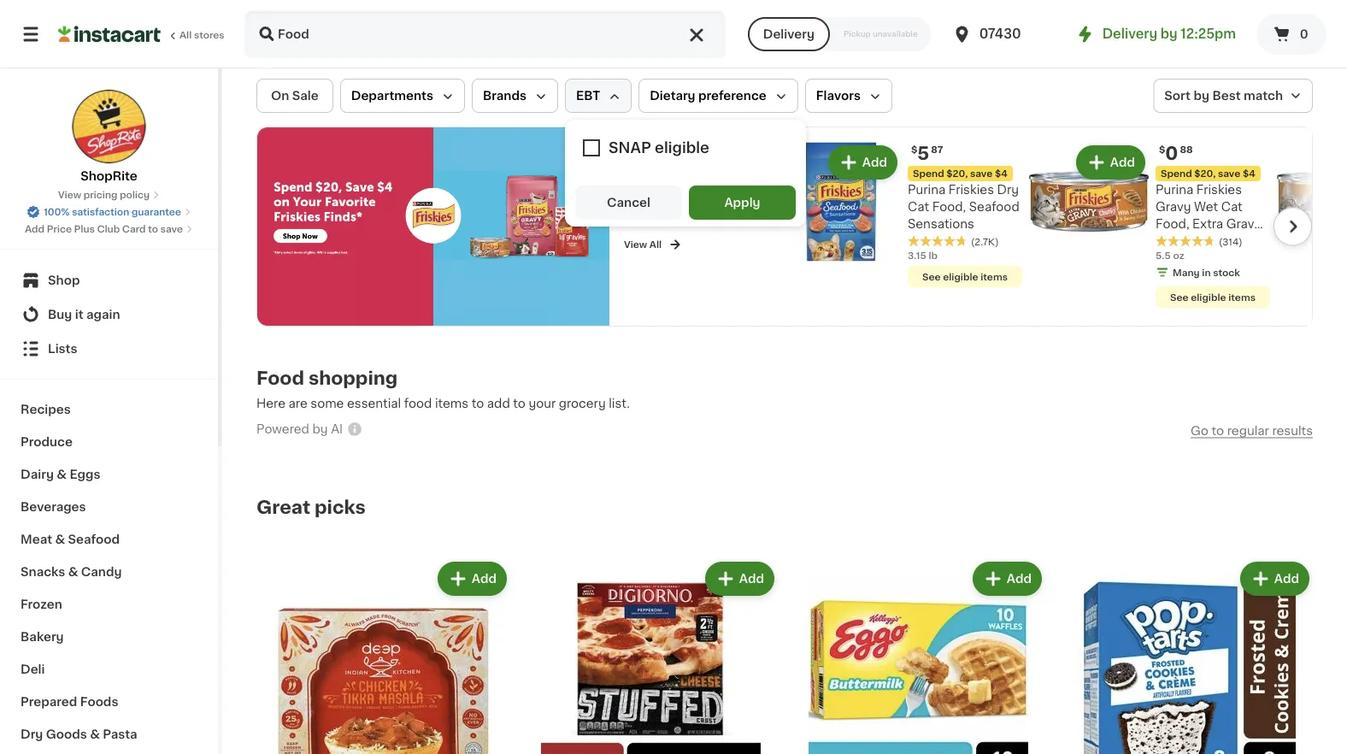 Task type: describe. For each thing, give the bounding box(es) containing it.
87
[[931, 145, 943, 154]]

0 horizontal spatial seafood
[[68, 533, 120, 545]]

meat & seafood
[[21, 533, 120, 545]]

purina friskies image
[[257, 127, 610, 326]]

add price plus club card to save link
[[25, 222, 193, 236]]

eggs
[[70, 469, 100, 480]]

great
[[256, 498, 310, 516]]

3.15 lb
[[908, 250, 938, 260]]

$ 5 87
[[911, 144, 943, 162]]

sensations
[[908, 218, 975, 230]]

& for eggs
[[57, 469, 67, 480]]

food shopping
[[256, 369, 398, 387]]

$ for 5
[[911, 145, 918, 154]]

shop
[[48, 274, 80, 286]]

shopping
[[309, 369, 398, 387]]

0 inside button
[[1300, 28, 1309, 40]]

add price plus club card to save
[[25, 224, 183, 234]]

all stores link
[[58, 10, 226, 58]]

purina image
[[624, 142, 655, 172]]

bakery
[[21, 631, 64, 643]]

pricing
[[84, 190, 117, 200]]

dairy & eggs
[[21, 469, 100, 480]]

on sale button
[[256, 79, 333, 113]]

prepared foods
[[21, 696, 118, 708]]

up
[[672, 185, 694, 199]]

stock
[[624, 185, 669, 199]]

deli
[[21, 663, 45, 675]]

foods
[[80, 696, 118, 708]]

dry inside purina friskies dry cat food, seafood sensations
[[997, 183, 1019, 195]]

snacks
[[21, 566, 65, 578]]

great picks
[[256, 498, 366, 516]]

delivery for delivery by 12:25pm
[[1103, 28, 1158, 40]]

brands
[[483, 90, 527, 102]]

0 button
[[1257, 14, 1327, 55]]

picks
[[315, 498, 366, 516]]

view pricing policy
[[58, 190, 150, 200]]

purina for 0
[[1156, 183, 1194, 195]]

powered by ai
[[256, 423, 343, 435]]

club
[[97, 224, 120, 234]]

are
[[289, 397, 308, 409]]

policy
[[120, 190, 150, 200]]

spend $20, save $4 for 0
[[1161, 169, 1256, 178]]

food
[[404, 397, 432, 409]]

deli link
[[10, 653, 208, 686]]

buy it again link
[[10, 298, 208, 332]]

price
[[47, 224, 72, 234]]

prepared
[[21, 696, 77, 708]]

by for sort
[[1194, 90, 1210, 102]]

pasta
[[103, 728, 137, 740]]

wet
[[1194, 201, 1218, 213]]

100% satisfaction guarantee button
[[27, 202, 191, 219]]

satisfaction
[[72, 207, 129, 217]]

save for 5
[[970, 169, 993, 178]]

07430
[[979, 28, 1021, 40]]

lists link
[[10, 332, 208, 366]]

goods
[[46, 728, 87, 740]]

(2.7k)
[[971, 236, 999, 246]]

departments
[[351, 90, 433, 102]]

buy it again
[[48, 309, 120, 321]]

view all
[[624, 239, 662, 249]]

& for candy
[[68, 566, 78, 578]]

5.5
[[1156, 250, 1171, 260]]

dietary preference button
[[639, 79, 798, 113]]

see eligible items for 5
[[922, 272, 1008, 281]]

dietary preference
[[650, 90, 767, 102]]

bakery link
[[10, 621, 208, 653]]

food, inside purina friskies dry cat food, seafood sensations
[[932, 201, 966, 213]]

frozen link
[[10, 588, 208, 621]]

powered by ai link
[[256, 420, 363, 442]]

items for 5
[[981, 272, 1008, 281]]

07430 button
[[952, 10, 1055, 58]]

eligible for 0
[[1191, 292, 1226, 301]]

snacks & candy link
[[10, 556, 208, 588]]

$20, for 0
[[1195, 169, 1216, 178]]

essential
[[347, 397, 401, 409]]

recipes link
[[10, 393, 208, 426]]

2 vertical spatial gravy
[[1156, 269, 1191, 281]]

cancel
[[607, 197, 651, 209]]

prepared foods link
[[10, 686, 208, 718]]

lists
[[48, 343, 77, 355]]

card
[[122, 224, 146, 234]]

sort by best match
[[1165, 90, 1283, 102]]

regular
[[1227, 424, 1270, 436]]

$ for 0
[[1159, 145, 1166, 154]]

sale
[[292, 90, 319, 102]]

beverages
[[21, 501, 86, 513]]

ebt
[[576, 90, 600, 102]]

grocery
[[559, 397, 606, 409]]

& inside stock up & save spo nsored
[[697, 185, 710, 199]]

go
[[1191, 424, 1209, 436]]

brands button
[[472, 79, 558, 113]]

0 horizontal spatial items
[[435, 397, 469, 409]]

here are some essential food items to add to your grocery list.
[[256, 397, 630, 409]]

food
[[256, 369, 304, 387]]

recipes
[[21, 404, 71, 416]]

savory
[[1222, 252, 1263, 264]]

go to regular results
[[1191, 424, 1313, 436]]

results
[[1273, 424, 1313, 436]]

purina for 5
[[908, 183, 946, 195]]

88
[[1180, 145, 1193, 154]]

items for 0
[[1229, 292, 1256, 301]]

friskies for 5
[[949, 183, 994, 195]]

shop link
[[10, 263, 208, 298]]



Task type: vqa. For each thing, say whether or not it's contained in the screenshot.
Friskies within Purina Friskies Dry Cat Food, Seafood Sensations
yes



Task type: locate. For each thing, give the bounding box(es) containing it.
spend $20, save $4 for 5
[[913, 169, 1008, 178]]

&
[[697, 185, 710, 199], [57, 469, 67, 480], [55, 533, 65, 545], [68, 566, 78, 578], [90, 728, 100, 740]]

1 $4 from the left
[[995, 169, 1008, 178]]

1 horizontal spatial friskies
[[1197, 183, 1242, 195]]

0 horizontal spatial friskies
[[949, 183, 994, 195]]

many in stock
[[1173, 267, 1240, 277]]

items down "(2.7k)"
[[981, 272, 1008, 281]]

1 vertical spatial by
[[1194, 90, 1210, 102]]

gravy left wet
[[1156, 201, 1191, 213]]

cat inside purina friskies gravy wet cat food, extra gravy chunky with chicken in savory gravy
[[1221, 201, 1243, 213]]

1 spend $20, save $4 from the left
[[913, 169, 1008, 178]]

2 horizontal spatial items
[[1229, 292, 1256, 301]]

in up many in stock
[[1208, 252, 1219, 264]]

view pricing policy link
[[58, 188, 160, 202]]

dry up "(2.7k)"
[[997, 183, 1019, 195]]

0 vertical spatial see
[[922, 272, 941, 281]]

0 horizontal spatial food,
[[932, 201, 966, 213]]

powered
[[256, 423, 309, 435]]

2 spend from the left
[[1161, 169, 1192, 178]]

0 horizontal spatial see
[[922, 272, 941, 281]]

0 horizontal spatial cat
[[908, 201, 929, 213]]

see eligible items button
[[908, 265, 1023, 287], [1156, 286, 1270, 308]]

$4
[[995, 169, 1008, 178], [1243, 169, 1256, 178]]

0
[[1300, 28, 1309, 40], [1166, 144, 1178, 162]]

seafood inside purina friskies dry cat food, seafood sensations
[[969, 201, 1020, 213]]

friskies inside purina friskies gravy wet cat food, extra gravy chunky with chicken in savory gravy
[[1197, 183, 1242, 195]]

$ inside $ 5 87
[[911, 145, 918, 154]]

1 vertical spatial 0
[[1166, 144, 1178, 162]]

1 horizontal spatial eligible
[[1191, 292, 1226, 301]]

in left "stock"
[[1202, 267, 1211, 277]]

product group containing 0
[[1029, 142, 1270, 311]]

by for delivery
[[1161, 28, 1178, 40]]

spend down $ 0 88
[[1161, 169, 1192, 178]]

shoprite logo image
[[71, 89, 147, 164]]

by for powered
[[312, 423, 328, 435]]

2 $4 from the left
[[1243, 169, 1256, 178]]

see eligible items for 0
[[1170, 292, 1256, 301]]

1 vertical spatial items
[[1229, 292, 1256, 301]]

see
[[922, 272, 941, 281], [1170, 292, 1189, 301]]

delivery by 12:25pm link
[[1075, 24, 1236, 44]]

purina inside purina friskies dry cat food, seafood sensations
[[908, 183, 946, 195]]

food, inside purina friskies gravy wet cat food, extra gravy chunky with chicken in savory gravy
[[1156, 218, 1190, 230]]

friskies
[[949, 183, 994, 195], [1197, 183, 1242, 195]]

2 spend $20, save $4 from the left
[[1161, 169, 1256, 178]]

$4 for 0
[[1243, 169, 1256, 178]]

eligible
[[943, 272, 979, 281], [1191, 292, 1226, 301]]

0 horizontal spatial see eligible items
[[922, 272, 1008, 281]]

cat right wet
[[1221, 201, 1243, 213]]

dairy & eggs link
[[10, 458, 208, 491]]

items down "stock"
[[1229, 292, 1256, 301]]

apply
[[724, 197, 761, 209]]

0 horizontal spatial all
[[180, 30, 192, 40]]

Best match Sort by field
[[1154, 79, 1313, 113]]

1 horizontal spatial spend $20, save $4
[[1161, 169, 1256, 178]]

1 purina from the left
[[908, 183, 946, 195]]

0 horizontal spatial $4
[[995, 169, 1008, 178]]

1 vertical spatial eligible
[[1191, 292, 1226, 301]]

1 horizontal spatial $
[[1159, 145, 1166, 154]]

0 vertical spatial view
[[58, 190, 81, 200]]

dry goods & pasta link
[[10, 718, 208, 751]]

with
[[1205, 235, 1232, 247]]

see eligible items button for 5
[[908, 265, 1023, 287]]

purina down $ 0 88
[[1156, 183, 1194, 195]]

in inside purina friskies gravy wet cat food, extra gravy chunky with chicken in savory gravy
[[1208, 252, 1219, 264]]

1 vertical spatial food,
[[1156, 218, 1190, 230]]

save
[[970, 169, 993, 178], [1218, 169, 1241, 178], [160, 224, 183, 234]]

purina friskies gravy wet cat food, extra gravy chunky with chicken in savory gravy
[[1156, 183, 1263, 281]]

1 horizontal spatial by
[[1161, 28, 1178, 40]]

1 vertical spatial gravy
[[1227, 218, 1262, 230]]

to
[[148, 224, 158, 234], [472, 397, 484, 409], [513, 397, 526, 409], [1212, 424, 1224, 436]]

0 vertical spatial by
[[1161, 28, 1178, 40]]

0 horizontal spatial view
[[58, 190, 81, 200]]

delivery for delivery
[[763, 28, 815, 40]]

view down spo
[[624, 239, 647, 249]]

food, up the sensations in the right of the page
[[932, 201, 966, 213]]

all stores
[[180, 30, 225, 40]]

$4 up purina friskies gravy wet cat food, extra gravy chunky with chicken in savory gravy
[[1243, 169, 1256, 178]]

(314)
[[1219, 236, 1243, 246]]

all down nsored
[[650, 239, 662, 249]]

stock up & save spo nsored
[[624, 185, 750, 215]]

to left add
[[472, 397, 484, 409]]

1 vertical spatial see eligible items
[[1170, 292, 1256, 301]]

by inside field
[[1194, 90, 1210, 102]]

1 horizontal spatial view
[[624, 239, 647, 249]]

see for 0
[[1170, 292, 1189, 301]]

product group containing 5
[[781, 142, 1023, 291]]

by left 12:25pm
[[1161, 28, 1178, 40]]

plus
[[74, 224, 95, 234]]

by left ai
[[312, 423, 328, 435]]

1 horizontal spatial dry
[[997, 183, 1019, 195]]

delivery button
[[748, 17, 830, 51]]

spend for 5
[[913, 169, 944, 178]]

0 horizontal spatial see eligible items button
[[908, 265, 1023, 287]]

1 spend from the left
[[913, 169, 944, 178]]

0 vertical spatial gravy
[[1156, 201, 1191, 213]]

$ left 87
[[911, 145, 918, 154]]

by right sort
[[1194, 90, 1210, 102]]

add
[[487, 397, 510, 409]]

shoprite
[[81, 170, 137, 182]]

5.5 oz
[[1156, 250, 1185, 260]]

delivery inside "button"
[[763, 28, 815, 40]]

see eligible items button down lb
[[908, 265, 1023, 287]]

& right up
[[697, 185, 710, 199]]

2 vertical spatial by
[[312, 423, 328, 435]]

0 horizontal spatial spend $20, save $4
[[913, 169, 1008, 178]]

save down the guarantee
[[160, 224, 183, 234]]

1 vertical spatial seafood
[[68, 533, 120, 545]]

stores
[[194, 30, 225, 40]]

& inside dairy & eggs link
[[57, 469, 67, 480]]

see eligible items down many in stock
[[1170, 292, 1256, 301]]

here
[[256, 397, 286, 409]]

on
[[271, 90, 289, 102]]

$ left 88
[[1159, 145, 1166, 154]]

service type group
[[748, 17, 932, 51]]

0 vertical spatial see eligible items
[[922, 272, 1008, 281]]

& left eggs
[[57, 469, 67, 480]]

add
[[862, 156, 887, 168], [1110, 156, 1135, 168], [25, 224, 44, 234], [472, 573, 497, 585], [739, 573, 764, 585], [1007, 573, 1032, 585], [1275, 573, 1300, 585]]

spend $20, save $4 down 87
[[913, 169, 1008, 178]]

items right food
[[435, 397, 469, 409]]

see down 'many'
[[1170, 292, 1189, 301]]

0 vertical spatial food,
[[932, 201, 966, 213]]

to inside button
[[1212, 424, 1224, 436]]

produce
[[21, 436, 73, 448]]

1 horizontal spatial see
[[1170, 292, 1189, 301]]

0 horizontal spatial eligible
[[943, 272, 979, 281]]

& right meat
[[55, 533, 65, 545]]

1 horizontal spatial cat
[[1221, 201, 1243, 213]]

guarantee
[[132, 207, 181, 217]]

seafood up "(2.7k)"
[[969, 201, 1020, 213]]

0 vertical spatial items
[[981, 272, 1008, 281]]

$20, for 5
[[947, 169, 968, 178]]

$4 up purina friskies dry cat food, seafood sensations
[[995, 169, 1008, 178]]

add button
[[830, 147, 896, 178], [1078, 147, 1144, 178], [439, 563, 505, 594], [707, 563, 773, 594], [974, 563, 1040, 594], [1242, 563, 1308, 594]]

to right go
[[1212, 424, 1224, 436]]

0 horizontal spatial dry
[[21, 728, 43, 740]]

friskies up the sensations in the right of the page
[[949, 183, 994, 195]]

$20,
[[947, 169, 968, 178], [1195, 169, 1216, 178]]

see eligible items down lb
[[922, 272, 1008, 281]]

2 horizontal spatial save
[[1218, 169, 1241, 178]]

lb
[[929, 250, 938, 260]]

view
[[58, 190, 81, 200], [624, 239, 647, 249]]

snacks & candy
[[21, 566, 122, 578]]

seafood up candy
[[68, 533, 120, 545]]

1 vertical spatial see
[[1170, 292, 1189, 301]]

2 friskies from the left
[[1197, 183, 1242, 195]]

many
[[1173, 267, 1200, 277]]

0 horizontal spatial by
[[312, 423, 328, 435]]

& left pasta
[[90, 728, 100, 740]]

save up wet
[[1218, 169, 1241, 178]]

1 horizontal spatial all
[[650, 239, 662, 249]]

view for view all
[[624, 239, 647, 249]]

it
[[75, 309, 83, 321]]

& left candy
[[68, 566, 78, 578]]

2 $20, from the left
[[1195, 169, 1216, 178]]

1 horizontal spatial food,
[[1156, 218, 1190, 230]]

spend down $ 5 87
[[913, 169, 944, 178]]

1 $ from the left
[[911, 145, 918, 154]]

1 horizontal spatial delivery
[[1103, 28, 1158, 40]]

0 vertical spatial seafood
[[969, 201, 1020, 213]]

cat inside purina friskies dry cat food, seafood sensations
[[908, 201, 929, 213]]

1 horizontal spatial purina
[[1156, 183, 1194, 195]]

1 horizontal spatial see eligible items button
[[1156, 286, 1270, 308]]

1 vertical spatial in
[[1202, 267, 1211, 277]]

& inside meat & seafood link
[[55, 533, 65, 545]]

purina inside purina friskies gravy wet cat food, extra gravy chunky with chicken in savory gravy
[[1156, 183, 1194, 195]]

delivery
[[1103, 28, 1158, 40], [763, 28, 815, 40]]

purina friskies dry cat food, seafood sensations
[[908, 183, 1020, 230]]

buy
[[48, 309, 72, 321]]

1 horizontal spatial spend
[[1161, 169, 1192, 178]]

1 vertical spatial dry
[[21, 728, 43, 740]]

1 $20, from the left
[[947, 169, 968, 178]]

see eligible items button for 0
[[1156, 286, 1270, 308]]

3.15
[[908, 250, 927, 260]]

$ 0 88
[[1159, 144, 1193, 162]]

2 vertical spatial items
[[435, 397, 469, 409]]

save for 0
[[1218, 169, 1241, 178]]

oz
[[1173, 250, 1185, 260]]

produce link
[[10, 426, 208, 458]]

1 cat from the left
[[908, 201, 929, 213]]

eligible for 5
[[943, 272, 979, 281]]

0 horizontal spatial spend
[[913, 169, 944, 178]]

some
[[311, 397, 344, 409]]

instacart logo image
[[58, 24, 161, 44]]

eligible down "(2.7k)"
[[943, 272, 979, 281]]

0 vertical spatial 0
[[1300, 28, 1309, 40]]

2 cat from the left
[[1221, 201, 1243, 213]]

to down the guarantee
[[148, 224, 158, 234]]

0 horizontal spatial $
[[911, 145, 918, 154]]

0 horizontal spatial $20,
[[947, 169, 968, 178]]

0 vertical spatial in
[[1208, 252, 1219, 264]]

1 vertical spatial all
[[650, 239, 662, 249]]

2 horizontal spatial by
[[1194, 90, 1210, 102]]

1 horizontal spatial save
[[970, 169, 993, 178]]

1 horizontal spatial $4
[[1243, 169, 1256, 178]]

1 horizontal spatial $20,
[[1195, 169, 1216, 178]]

gravy down chicken
[[1156, 269, 1191, 281]]

spend
[[913, 169, 944, 178], [1161, 169, 1192, 178]]

frozen
[[21, 598, 62, 610]]

& for seafood
[[55, 533, 65, 545]]

food, up chunky
[[1156, 218, 1190, 230]]

product group
[[781, 142, 1023, 291], [1029, 142, 1270, 311], [256, 558, 510, 754], [524, 558, 778, 754], [792, 558, 1046, 754], [1059, 558, 1313, 754]]

save up purina friskies dry cat food, seafood sensations
[[970, 169, 993, 178]]

by inside "link"
[[312, 423, 328, 435]]

to right add
[[513, 397, 526, 409]]

dry left goods
[[21, 728, 43, 740]]

apply button
[[689, 186, 796, 220]]

★★★★★
[[908, 234, 968, 246], [908, 234, 968, 246], [1156, 234, 1216, 246], [1156, 234, 1216, 246]]

spend $20, save $4 down 88
[[1161, 169, 1256, 178]]

nsored
[[643, 205, 677, 215]]

meat
[[21, 533, 52, 545]]

gravy up "(314)"
[[1227, 218, 1262, 230]]

1 vertical spatial view
[[624, 239, 647, 249]]

2 purina from the left
[[1156, 183, 1194, 195]]

Search field
[[246, 12, 724, 56]]

see eligible items button down many in stock
[[1156, 286, 1270, 308]]

all left stores
[[180, 30, 192, 40]]

items
[[981, 272, 1008, 281], [1229, 292, 1256, 301], [435, 397, 469, 409]]

$20, up wet
[[1195, 169, 1216, 178]]

0 horizontal spatial save
[[160, 224, 183, 234]]

friskies inside purina friskies dry cat food, seafood sensations
[[949, 183, 994, 195]]

chunky
[[1156, 235, 1202, 247]]

dairy
[[21, 469, 54, 480]]

0 vertical spatial dry
[[997, 183, 1019, 195]]

delivery left 12:25pm
[[1103, 28, 1158, 40]]

1 horizontal spatial items
[[981, 272, 1008, 281]]

see down lb
[[922, 272, 941, 281]]

spend for 0
[[1161, 169, 1192, 178]]

1 friskies from the left
[[949, 183, 994, 195]]

$ inside $ 0 88
[[1159, 145, 1166, 154]]

None search field
[[245, 10, 726, 58]]

eligible down many in stock
[[1191, 292, 1226, 301]]

dry goods & pasta
[[21, 728, 137, 740]]

$4 for 5
[[995, 169, 1008, 178]]

stock
[[1213, 267, 1240, 277]]

5
[[918, 144, 930, 162]]

1 horizontal spatial seafood
[[969, 201, 1020, 213]]

view for view pricing policy
[[58, 190, 81, 200]]

0 horizontal spatial purina
[[908, 183, 946, 195]]

best
[[1213, 90, 1241, 102]]

delivery up preference
[[763, 28, 815, 40]]

chicken
[[1156, 252, 1205, 264]]

departments button
[[340, 79, 465, 113]]

0 inside product group
[[1166, 144, 1178, 162]]

go to regular results button
[[1191, 423, 1313, 437]]

& inside dry goods & pasta link
[[90, 728, 100, 740]]

see for 5
[[922, 272, 941, 281]]

$20, up purina friskies dry cat food, seafood sensations
[[947, 169, 968, 178]]

0 horizontal spatial 0
[[1166, 144, 1178, 162]]

view up the 100%
[[58, 190, 81, 200]]

your
[[529, 397, 556, 409]]

0 vertical spatial eligible
[[943, 272, 979, 281]]

2 $ from the left
[[1159, 145, 1166, 154]]

friskies up wet
[[1197, 183, 1242, 195]]

friskies for 0
[[1197, 183, 1242, 195]]

ebt button
[[565, 79, 632, 113]]

see eligible items
[[922, 272, 1008, 281], [1170, 292, 1256, 301]]

in
[[1208, 252, 1219, 264], [1202, 267, 1211, 277]]

cancel button
[[575, 186, 682, 220]]

1 horizontal spatial 0
[[1300, 28, 1309, 40]]

0 horizontal spatial delivery
[[763, 28, 815, 40]]

& inside snacks & candy link
[[68, 566, 78, 578]]

1 horizontal spatial see eligible items
[[1170, 292, 1256, 301]]

cat up the sensations in the right of the page
[[908, 201, 929, 213]]

purina down $ 5 87
[[908, 183, 946, 195]]

0 vertical spatial all
[[180, 30, 192, 40]]

gravy
[[1156, 201, 1191, 213], [1227, 218, 1262, 230], [1156, 269, 1191, 281]]



